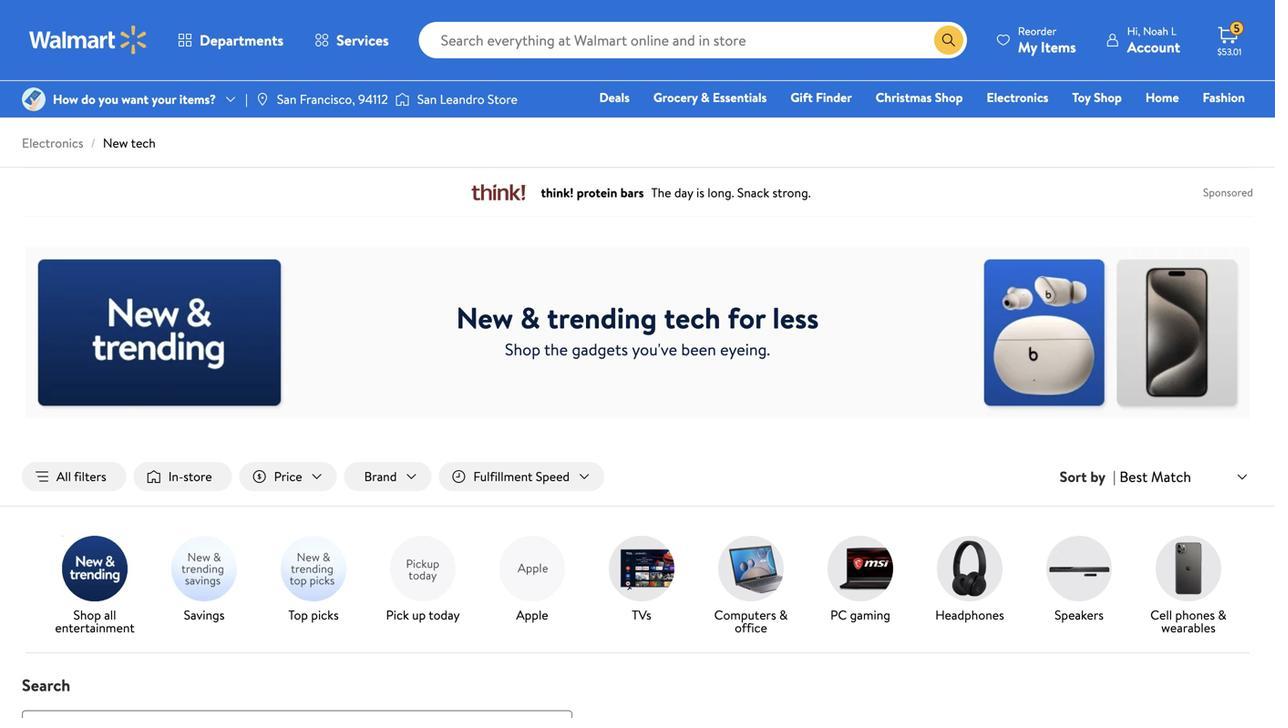 Task type: vqa. For each thing, say whether or not it's contained in the screenshot.
Product group
no



Task type: describe. For each thing, give the bounding box(es) containing it.
departments button
[[162, 18, 299, 62]]

in-store button
[[134, 462, 232, 492]]

tvs link
[[595, 536, 689, 626]]

computers
[[715, 607, 777, 624]]

tech for trending
[[664, 298, 721, 338]]

fashion gift cards
[[954, 88, 1246, 132]]

headphones
[[936, 607, 1005, 624]]

registry link
[[1028, 113, 1090, 133]]

cell
[[1151, 607, 1173, 624]]

gift finder link
[[783, 88, 861, 107]]

shop all entertainment link
[[47, 536, 142, 638]]

electronics for electronics
[[987, 88, 1049, 106]]

apple link
[[485, 536, 580, 626]]

francisco,
[[300, 90, 355, 108]]

price button
[[239, 462, 337, 492]]

l
[[1172, 23, 1177, 39]]

up
[[412, 607, 426, 624]]

| inside "sort and filter section" element
[[1114, 467, 1117, 487]]

finder
[[816, 88, 852, 106]]

toy shop link
[[1065, 88, 1131, 107]]

pick up today
[[386, 607, 460, 624]]

new & trending tech for less shop the gadgets you've been eyeing.
[[456, 298, 819, 361]]

gadgets
[[572, 338, 628, 361]]

new inside the new & trending tech for less shop the gadgets you've been eyeing.
[[456, 298, 514, 338]]

Search search field
[[0, 674, 1276, 719]]

speed
[[536, 468, 570, 486]]

& for computers
[[780, 607, 788, 624]]

the
[[545, 338, 568, 361]]

brand
[[364, 468, 397, 486]]

you've
[[632, 338, 678, 361]]

5
[[1235, 21, 1240, 36]]

items
[[1041, 37, 1077, 57]]

you
[[99, 90, 118, 108]]

reorder my items
[[1018, 23, 1077, 57]]

how do you want your items?
[[53, 90, 216, 108]]

Walmart Site-Wide search field
[[419, 22, 967, 58]]

walmart+ link
[[1183, 113, 1254, 133]]

by
[[1091, 467, 1106, 487]]

pick up today link
[[376, 536, 471, 626]]

how
[[53, 90, 78, 108]]

san francisco, 94112
[[277, 90, 388, 108]]

all filters button
[[22, 462, 127, 492]]

/
[[91, 134, 96, 152]]

shop all entertainment image
[[62, 536, 128, 602]]

fulfillment
[[474, 468, 533, 486]]

gaming image
[[828, 536, 894, 602]]

sort by |
[[1060, 467, 1117, 487]]

deals link
[[591, 88, 638, 107]]

new & trending tech savings image
[[171, 536, 237, 602]]

registry
[[1036, 114, 1082, 132]]

today
[[429, 607, 460, 624]]

gift finder
[[791, 88, 852, 106]]

shop all entertainment
[[55, 607, 135, 637]]

sort
[[1060, 467, 1087, 487]]

for
[[728, 298, 766, 338]]

electronics for electronics / new tech
[[22, 134, 84, 152]]

search icon image
[[942, 33, 956, 47]]

match
[[1152, 467, 1192, 487]]

home
[[1146, 88, 1180, 106]]

 image for how
[[22, 88, 46, 111]]

deals
[[600, 88, 630, 106]]

my
[[1018, 37, 1038, 57]]

your
[[152, 90, 176, 108]]

eyeing.
[[721, 338, 771, 361]]

sort and filter section element
[[0, 448, 1276, 506]]

price
[[274, 468, 302, 486]]

fulfillment speed button
[[439, 462, 605, 492]]

Search in new tech search field
[[22, 711, 573, 719]]

computers & office
[[715, 607, 788, 637]]

0 horizontal spatial new
[[103, 134, 128, 152]]

grocery & essentials link
[[646, 88, 775, 107]]

top picks link
[[266, 536, 361, 626]]

leandro
[[440, 90, 485, 108]]

items?
[[179, 90, 216, 108]]

do
[[81, 90, 95, 108]]

speakers & home theater image
[[1047, 536, 1113, 602]]

christmas
[[876, 88, 932, 106]]

picks
[[311, 607, 339, 624]]

phones
[[1176, 607, 1216, 624]]

apple
[[516, 607, 549, 624]]



Task type: locate. For each thing, give the bounding box(es) containing it.
0 horizontal spatial electronics link
[[22, 134, 84, 152]]

top picks image
[[281, 536, 347, 602]]

electronics link left /
[[22, 134, 84, 152]]

departments
[[200, 30, 284, 50]]

trending
[[547, 298, 657, 338]]

electronics link up cards on the right top of page
[[979, 88, 1057, 107]]

 image
[[22, 88, 46, 111], [255, 92, 270, 107]]

reorder
[[1018, 23, 1057, 39]]

& for new
[[521, 298, 540, 338]]

pc gaming link
[[813, 536, 908, 626]]

savings link
[[157, 536, 252, 626]]

grocery & essentials
[[654, 88, 767, 106]]

san leandro store
[[417, 90, 518, 108]]

gift
[[791, 88, 813, 106], [954, 114, 977, 132]]

gaming
[[851, 607, 891, 624]]

shop left the
[[505, 338, 541, 361]]

brand button
[[344, 462, 432, 492]]

shop inside the new & trending tech for less shop the gadgets you've been eyeing.
[[505, 338, 541, 361]]

0 horizontal spatial san
[[277, 90, 297, 108]]

&
[[701, 88, 710, 106], [521, 298, 540, 338], [780, 607, 788, 624], [1219, 607, 1227, 624]]

gift inside fashion gift cards
[[954, 114, 977, 132]]

hi, noah l account
[[1128, 23, 1181, 57]]

all filters
[[57, 468, 106, 486]]

0 vertical spatial electronics
[[987, 88, 1049, 106]]

cards
[[980, 114, 1012, 132]]

gift left finder
[[791, 88, 813, 106]]

tech left for
[[664, 298, 721, 338]]

all
[[57, 468, 71, 486]]

filters
[[74, 468, 106, 486]]

1 vertical spatial electronics
[[22, 134, 84, 152]]

1 horizontal spatial electronics
[[987, 88, 1049, 106]]

walmart+
[[1191, 114, 1246, 132]]

1 horizontal spatial gift
[[954, 114, 977, 132]]

fashion link
[[1195, 88, 1254, 107]]

0 horizontal spatial tech
[[131, 134, 156, 152]]

top
[[289, 607, 308, 624]]

fresh tech, priced right. score the latest cutting-edge gadgets. shop now image
[[26, 247, 1250, 419]]

 image down departments
[[255, 92, 270, 107]]

1 horizontal spatial  image
[[255, 92, 270, 107]]

headphones link
[[923, 536, 1018, 626]]

0 horizontal spatial electronics
[[22, 134, 84, 152]]

1 vertical spatial electronics link
[[22, 134, 84, 152]]

1 horizontal spatial |
[[1114, 467, 1117, 487]]

1 horizontal spatial san
[[417, 90, 437, 108]]

store
[[183, 468, 212, 486]]

tech inside the new & trending tech for less shop the gadgets you've been eyeing.
[[664, 298, 721, 338]]

services button
[[299, 18, 405, 62]]

shop inside christmas shop link
[[935, 88, 964, 106]]

christmas shop
[[876, 88, 964, 106]]

tvs
[[632, 607, 652, 624]]

94112
[[358, 90, 388, 108]]

computers & tablets image
[[719, 536, 784, 602]]

sponsored
[[1204, 185, 1254, 200]]

wearables
[[1162, 619, 1216, 637]]

san left francisco, in the top left of the page
[[277, 90, 297, 108]]

san for san leandro store
[[417, 90, 437, 108]]

grocery
[[654, 88, 698, 106]]

 image
[[396, 90, 410, 109]]

0 vertical spatial gift
[[791, 88, 813, 106]]

0 horizontal spatial gift
[[791, 88, 813, 106]]

tech for new
[[131, 134, 156, 152]]

new
[[103, 134, 128, 152], [456, 298, 514, 338]]

& inside the new & trending tech for less shop the gadgets you've been eyeing.
[[521, 298, 540, 338]]

debit
[[1136, 114, 1168, 132]]

0 vertical spatial tech
[[131, 134, 156, 152]]

 image left how
[[22, 88, 46, 111]]

shop up gift cards link
[[935, 88, 964, 106]]

savings
[[184, 607, 225, 624]]

want
[[122, 90, 149, 108]]

gift left cards on the right top of page
[[954, 114, 977, 132]]

1 horizontal spatial new
[[456, 298, 514, 338]]

services
[[337, 30, 389, 50]]

|
[[245, 90, 248, 108], [1114, 467, 1117, 487]]

0 horizontal spatial  image
[[22, 88, 46, 111]]

| right the items?
[[245, 90, 248, 108]]

cell phones & wearables link
[[1142, 536, 1237, 638]]

electronics up cards on the right top of page
[[987, 88, 1049, 106]]

gift cards link
[[946, 113, 1020, 133]]

& inside cell phones & wearables
[[1219, 607, 1227, 624]]

top picks
[[289, 607, 339, 624]]

new right /
[[103, 134, 128, 152]]

1 vertical spatial tech
[[664, 298, 721, 338]]

shop left all
[[73, 607, 101, 624]]

& for grocery
[[701, 88, 710, 106]]

pick
[[386, 607, 409, 624]]

cell phones & wearables
[[1151, 607, 1227, 637]]

in-
[[168, 468, 183, 486]]

1 vertical spatial new
[[456, 298, 514, 338]]

& inside 'link'
[[701, 88, 710, 106]]

electronics link
[[979, 88, 1057, 107], [22, 134, 84, 152]]

been
[[682, 338, 717, 361]]

1 vertical spatial gift
[[954, 114, 977, 132]]

computers & office link
[[704, 536, 799, 638]]

shop inside toy shop link
[[1094, 88, 1123, 106]]

1 vertical spatial |
[[1114, 467, 1117, 487]]

pickup today image
[[390, 536, 456, 602]]

best
[[1120, 467, 1148, 487]]

office
[[735, 619, 768, 637]]

0 horizontal spatial |
[[245, 90, 248, 108]]

& right phones
[[1219, 607, 1227, 624]]

toy shop
[[1073, 88, 1123, 106]]

fashion
[[1203, 88, 1246, 106]]

& right grocery
[[701, 88, 710, 106]]

electronics / new tech
[[22, 134, 156, 152]]

 image for san
[[255, 92, 270, 107]]

tvs image
[[609, 536, 675, 602]]

speakers link
[[1032, 536, 1127, 626]]

& inside computers & office
[[780, 607, 788, 624]]

san left leandro at left top
[[417, 90, 437, 108]]

account
[[1128, 37, 1181, 57]]

& left the
[[521, 298, 540, 338]]

cell phones & wearable tech image
[[1156, 536, 1222, 602]]

entertainment
[[55, 619, 135, 637]]

san for san francisco, 94112
[[277, 90, 297, 108]]

0 vertical spatial new
[[103, 134, 128, 152]]

tech down the want
[[131, 134, 156, 152]]

2 san from the left
[[417, 90, 437, 108]]

Search search field
[[419, 22, 967, 58]]

essentials
[[713, 88, 767, 106]]

pc
[[831, 607, 847, 624]]

apple image
[[500, 536, 565, 602]]

one debit link
[[1098, 113, 1176, 133]]

less
[[773, 298, 819, 338]]

best match button
[[1117, 465, 1254, 489]]

| right by at the right of page
[[1114, 467, 1117, 487]]

christmas shop link
[[868, 88, 972, 107]]

headphones & speakers image
[[937, 536, 1003, 602]]

shop inside shop all entertainment
[[73, 607, 101, 624]]

speakers
[[1055, 607, 1104, 624]]

store
[[488, 90, 518, 108]]

1 san from the left
[[277, 90, 297, 108]]

toy
[[1073, 88, 1091, 106]]

0 vertical spatial |
[[245, 90, 248, 108]]

new left the
[[456, 298, 514, 338]]

all
[[104, 607, 116, 624]]

home link
[[1138, 88, 1188, 107]]

electronics left /
[[22, 134, 84, 152]]

san
[[277, 90, 297, 108], [417, 90, 437, 108]]

& right office
[[780, 607, 788, 624]]

walmart image
[[29, 26, 148, 55]]

search
[[22, 674, 70, 697]]

shop
[[935, 88, 964, 106], [1094, 88, 1123, 106], [505, 338, 541, 361], [73, 607, 101, 624]]

shop right toy at top right
[[1094, 88, 1123, 106]]

1 horizontal spatial electronics link
[[979, 88, 1057, 107]]

$53.01
[[1218, 46, 1242, 58]]

pc gaming
[[831, 607, 891, 624]]

0 vertical spatial electronics link
[[979, 88, 1057, 107]]

1 horizontal spatial tech
[[664, 298, 721, 338]]



